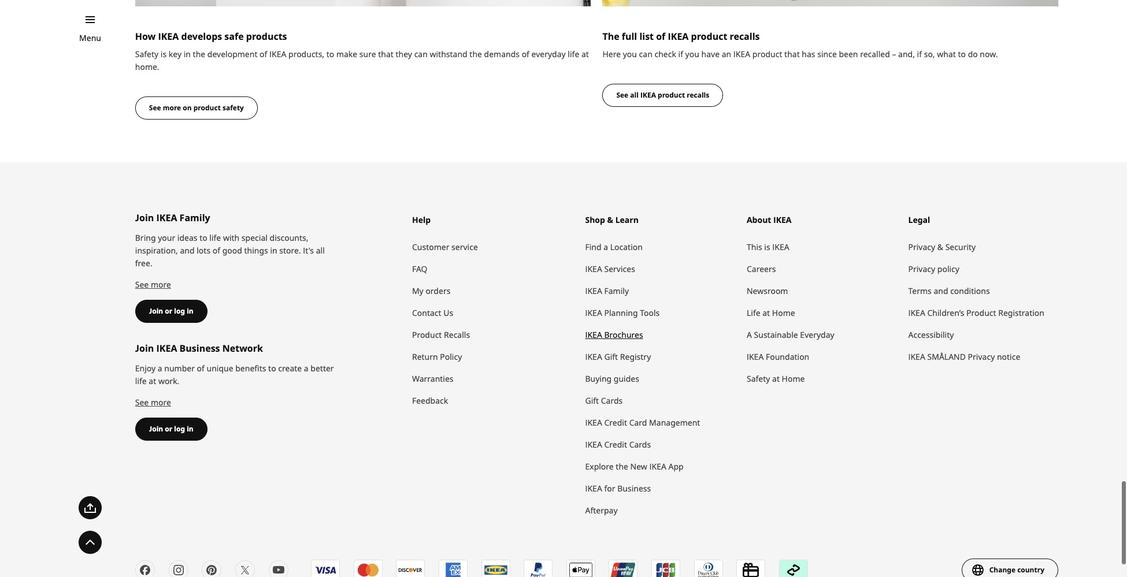 Task type: locate. For each thing, give the bounding box(es) containing it.
privacy for privacy policy
[[909, 264, 936, 275]]

0 horizontal spatial a
[[158, 363, 162, 374]]

the left new
[[616, 462, 629, 473]]

0 vertical spatial see more
[[135, 280, 171, 291]]

the inside explore the new ikea app link
[[616, 462, 629, 473]]

2 can from the left
[[639, 49, 653, 60]]

see more link for join ikea business network
[[135, 398, 171, 409]]

1 vertical spatial all
[[316, 245, 325, 256]]

1 vertical spatial recalls
[[687, 90, 710, 100]]

1 see more from the top
[[135, 280, 171, 291]]

1 vertical spatial see more link
[[135, 398, 171, 409]]

product down contact at the bottom left of the page
[[412, 330, 442, 341]]

1 vertical spatial product
[[412, 330, 442, 341]]

or up join ikea business network
[[165, 307, 172, 317]]

log
[[174, 307, 185, 317], [174, 425, 185, 435]]

join or log in button
[[135, 300, 207, 324], [135, 418, 207, 441]]

facebook image
[[138, 564, 152, 578]]

join ikea business network
[[135, 343, 263, 355]]

been
[[839, 49, 859, 60]]

2 horizontal spatial a
[[604, 242, 609, 253]]

more
[[163, 103, 181, 113], [151, 280, 171, 291], [151, 398, 171, 409]]

1 horizontal spatial business
[[618, 484, 651, 495]]

2 that from the left
[[785, 49, 800, 60]]

1 horizontal spatial safety
[[747, 374, 771, 385]]

cards up new
[[630, 440, 651, 451]]

0 vertical spatial product
[[967, 308, 997, 319]]

0 horizontal spatial gift
[[586, 396, 599, 407]]

2 or from the top
[[165, 425, 172, 435]]

1 vertical spatial or
[[165, 425, 172, 435]]

in inside bring your ideas to life with special discounts, inspiration, and lots of good things in store. it's all free.
[[270, 245, 277, 256]]

children's
[[928, 308, 965, 319]]

1 see more link from the top
[[135, 280, 171, 291]]

services
[[605, 264, 636, 275]]

ikea credit cards link
[[586, 435, 736, 456]]

to left do
[[959, 49, 966, 60]]

join or log in button down the work.
[[135, 418, 207, 441]]

it's
[[303, 245, 314, 256]]

terms
[[909, 286, 932, 297]]

or down the work.
[[165, 425, 172, 435]]

enjoy
[[135, 363, 156, 374]]

see more for join ikea family
[[135, 280, 171, 291]]

enjoy a number of unique benefits to create a better life at work.
[[135, 363, 334, 387]]

1 horizontal spatial that
[[785, 49, 800, 60]]

join or log in button for business
[[135, 418, 207, 441]]

1 log from the top
[[174, 307, 185, 317]]

business up number
[[180, 343, 220, 355]]

safety
[[223, 103, 244, 113]]

0 horizontal spatial family
[[180, 212, 210, 225]]

see more link down free.
[[135, 280, 171, 291]]

see more link down the work.
[[135, 398, 171, 409]]

tools
[[640, 308, 660, 319]]

ikea down check in the right top of the page
[[641, 90, 656, 100]]

at inside 'how ikea develops safe products safety is key in the development of ikea products, to make sure that they can withstand the demands of everyday life at home.'
[[582, 49, 589, 60]]

an
[[722, 49, 732, 60]]

cards down buying guides
[[601, 396, 623, 407]]

more down free.
[[151, 280, 171, 291]]

ikea down products
[[270, 49, 287, 60]]

1 vertical spatial see more
[[135, 398, 171, 409]]

0 vertical spatial join or log in button
[[135, 300, 207, 324]]

0 horizontal spatial if
[[679, 49, 684, 60]]

join up enjoy
[[135, 343, 154, 355]]

you down full
[[623, 49, 637, 60]]

newsroom
[[747, 286, 789, 297]]

life right "everyday"
[[568, 49, 580, 60]]

0 vertical spatial safety
[[135, 49, 159, 60]]

pinterest image
[[205, 564, 219, 578]]

development
[[208, 49, 258, 60]]

1 vertical spatial log
[[174, 425, 185, 435]]

family inside 'link'
[[605, 286, 629, 297]]

if right check in the right top of the page
[[679, 49, 684, 60]]

1 vertical spatial is
[[765, 242, 771, 253]]

policy
[[440, 352, 462, 363]]

and down ideas
[[180, 245, 195, 256]]

0 vertical spatial business
[[180, 343, 220, 355]]

see left on
[[149, 103, 161, 113]]

privacy down accessibility link
[[969, 352, 996, 363]]

privacy policy
[[909, 264, 960, 275]]

product right on
[[194, 103, 221, 113]]

credit for card
[[605, 418, 628, 429]]

customer service link
[[412, 237, 574, 259]]

2 horizontal spatial the
[[616, 462, 629, 473]]

1 horizontal spatial gift
[[605, 352, 618, 363]]

1 horizontal spatial family
[[605, 286, 629, 297]]

products
[[246, 30, 287, 43]]

0 horizontal spatial cards
[[601, 396, 623, 407]]

1 horizontal spatial if
[[918, 49, 923, 60]]

0 vertical spatial credit
[[605, 418, 628, 429]]

0 horizontal spatial safety
[[135, 49, 159, 60]]

more down the work.
[[151, 398, 171, 409]]

2 credit from the top
[[605, 440, 628, 451]]

ikea inside 'link'
[[586, 418, 603, 429]]

to left create
[[268, 363, 276, 374]]

see inside button
[[149, 103, 161, 113]]

2 join or log in from the top
[[149, 425, 194, 435]]

1 horizontal spatial recalls
[[730, 30, 760, 43]]

the full list of ikea product recalls here you can check if you have an ikea product that has since been recalled – and, if so, what to do now.
[[603, 30, 999, 60]]

can right they
[[414, 49, 428, 60]]

life down enjoy
[[135, 376, 147, 387]]

0 vertical spatial and
[[180, 245, 195, 256]]

of left unique
[[197, 363, 205, 374]]

a for find
[[604, 242, 609, 253]]

family down services
[[605, 286, 629, 297]]

the
[[193, 49, 205, 60], [470, 49, 482, 60], [616, 462, 629, 473]]

privacy left &
[[909, 242, 936, 253]]

2 log from the top
[[174, 425, 185, 435]]

that left has
[[785, 49, 800, 60]]

gift down buying
[[586, 396, 599, 407]]

security
[[946, 242, 976, 253]]

1 horizontal spatial life
[[210, 233, 221, 244]]

ikea planning tools link
[[586, 303, 736, 325]]

or for business
[[165, 425, 172, 435]]

credit inside 'link'
[[605, 418, 628, 429]]

your
[[158, 233, 175, 244]]

ikea services
[[586, 264, 636, 275]]

0 horizontal spatial is
[[161, 49, 167, 60]]

business
[[180, 343, 220, 355], [618, 484, 651, 495]]

instagram image
[[171, 564, 185, 578]]

at inside life at home link
[[763, 308, 771, 319]]

1 vertical spatial life
[[210, 233, 221, 244]]

can inside 'how ikea develops safe products safety is key in the development of ikea products, to make sure that they can withstand the demands of everyday life at home.'
[[414, 49, 428, 60]]

join down the work.
[[149, 425, 163, 435]]

1 vertical spatial home
[[782, 374, 805, 385]]

privacy up terms
[[909, 264, 936, 275]]

0 horizontal spatial business
[[180, 343, 220, 355]]

at left here
[[582, 49, 589, 60]]

buying
[[586, 374, 612, 385]]

1 vertical spatial business
[[618, 484, 651, 495]]

credit up ikea credit cards
[[605, 418, 628, 429]]

that left they
[[378, 49, 394, 60]]

2 see more link from the top
[[135, 398, 171, 409]]

1 horizontal spatial cards
[[630, 440, 651, 451]]

discounts,
[[270, 233, 309, 244]]

of right list
[[657, 30, 666, 43]]

a
[[604, 242, 609, 253], [158, 363, 162, 374], [304, 363, 309, 374]]

0 vertical spatial recalls
[[730, 30, 760, 43]]

1 join or log in from the top
[[149, 307, 194, 317]]

0 horizontal spatial life
[[135, 376, 147, 387]]

join or log in
[[149, 307, 194, 317], [149, 425, 194, 435]]

a left better on the bottom of the page
[[304, 363, 309, 374]]

1 horizontal spatial and
[[934, 286, 949, 297]]

ikea up your
[[156, 212, 177, 225]]

0 horizontal spatial you
[[623, 49, 637, 60]]

home down foundation
[[782, 374, 805, 385]]

credit
[[605, 418, 628, 429], [605, 440, 628, 451]]

0 vertical spatial log
[[174, 307, 185, 317]]

family
[[180, 212, 210, 225], [605, 286, 629, 297]]

2 see more from the top
[[135, 398, 171, 409]]

join or log in button for family
[[135, 300, 207, 324]]

0 horizontal spatial the
[[193, 49, 205, 60]]

accessibility
[[909, 330, 955, 341]]

1 horizontal spatial you
[[686, 49, 700, 60]]

see more down free.
[[135, 280, 171, 291]]

ideas
[[177, 233, 198, 244]]

see down enjoy
[[135, 398, 149, 409]]

is left key
[[161, 49, 167, 60]]

see more down the work.
[[135, 398, 171, 409]]

1 vertical spatial family
[[605, 286, 629, 297]]

1 vertical spatial credit
[[605, 440, 628, 451]]

1 or from the top
[[165, 307, 172, 317]]

1 credit from the top
[[605, 418, 628, 429]]

life
[[747, 308, 761, 319]]

1 that from the left
[[378, 49, 394, 60]]

0 vertical spatial life
[[568, 49, 580, 60]]

0 vertical spatial see more link
[[135, 280, 171, 291]]

1 vertical spatial cards
[[630, 440, 651, 451]]

at down enjoy
[[149, 376, 156, 387]]

see down free.
[[135, 280, 149, 291]]

customer
[[412, 242, 450, 253]]

ikea down terms
[[909, 308, 926, 319]]

is
[[161, 49, 167, 60], [765, 242, 771, 253]]

and right terms
[[934, 286, 949, 297]]

recalls down have
[[687, 90, 710, 100]]

home up 'a sustainable everyday'
[[773, 308, 796, 319]]

join or log in up join ikea business network
[[149, 307, 194, 317]]

of right lots
[[213, 245, 220, 256]]

1 join or log in button from the top
[[135, 300, 207, 324]]

ikea down a
[[747, 352, 764, 363]]

product inside button
[[658, 90, 685, 100]]

log down the work.
[[174, 425, 185, 435]]

careers link
[[747, 259, 897, 281]]

ikea down gift cards
[[586, 418, 603, 429]]

1 can from the left
[[414, 49, 428, 60]]

see down here
[[617, 90, 629, 100]]

more left on
[[163, 103, 181, 113]]

home
[[773, 308, 796, 319], [782, 374, 805, 385]]

at
[[582, 49, 589, 60], [763, 308, 771, 319], [773, 374, 780, 385], [149, 376, 156, 387]]

recalls up an
[[730, 30, 760, 43]]

at down ikea foundation
[[773, 374, 780, 385]]

ikea down ikea services
[[586, 286, 603, 297]]

2 vertical spatial more
[[151, 398, 171, 409]]

join
[[135, 212, 154, 225], [149, 307, 163, 317], [135, 343, 154, 355], [149, 425, 163, 435]]

for
[[605, 484, 616, 495]]

1 vertical spatial safety
[[747, 374, 771, 385]]

product down check in the right top of the page
[[658, 90, 685, 100]]

discover image
[[397, 561, 425, 578]]

of inside bring your ideas to life with special discounts, inspiration, and lots of good things in store. it's all free.
[[213, 245, 220, 256]]

ikea family link
[[586, 281, 736, 303]]

to left make
[[327, 49, 334, 60]]

all
[[631, 90, 639, 100], [316, 245, 325, 256]]

can inside the full list of ikea product recalls here you can check if you have an ikea product that has since been recalled – and, if so, what to do now.
[[639, 49, 653, 60]]

0 horizontal spatial product
[[412, 330, 442, 341]]

menu
[[79, 32, 101, 43]]

afterpay
[[586, 506, 618, 517]]

country
[[1018, 566, 1045, 576]]

ikea brochures link
[[586, 325, 736, 347]]

a right enjoy
[[158, 363, 162, 374]]

credit up explore
[[605, 440, 628, 451]]

ikea småland privacy notice
[[909, 352, 1021, 363]]

create
[[278, 363, 302, 374]]

ikea up explore
[[586, 440, 603, 451]]

that
[[378, 49, 394, 60], [785, 49, 800, 60]]

0 vertical spatial gift
[[605, 352, 618, 363]]

join or log in button up join ikea business network
[[135, 300, 207, 324]]

things
[[244, 245, 268, 256]]

log up join ikea business network
[[174, 307, 185, 317]]

how ikea develops safe products safety is key in the development of ikea products, to make sure that they can withstand the demands of everyday life at home.
[[135, 30, 589, 73]]

gift
[[605, 352, 618, 363], [586, 396, 599, 407]]

life left the with at left
[[210, 233, 221, 244]]

products,
[[289, 49, 325, 60]]

and,
[[899, 49, 916, 60]]

1 vertical spatial more
[[151, 280, 171, 291]]

benefits
[[236, 363, 266, 374]]

ikea down accessibility on the bottom right of the page
[[909, 352, 926, 363]]

explore the new ikea app
[[586, 462, 684, 473]]

family up ideas
[[180, 212, 210, 225]]

if left so,
[[918, 49, 923, 60]]

explore the new ikea app link
[[586, 456, 736, 478]]

this is ikea link
[[747, 237, 897, 259]]

1 horizontal spatial all
[[631, 90, 639, 100]]

ikea foundation link
[[747, 347, 897, 369]]

see more for join ikea business network
[[135, 398, 171, 409]]

warranties
[[412, 374, 454, 385]]

customer service
[[412, 242, 478, 253]]

conditions
[[951, 286, 991, 297]]

new
[[631, 462, 648, 473]]

life at home
[[747, 308, 796, 319]]

1 vertical spatial join or log in button
[[135, 418, 207, 441]]

see more link for join ikea family
[[135, 280, 171, 291]]

cards
[[601, 396, 623, 407], [630, 440, 651, 451]]

to inside the full list of ikea product recalls here you can check if you have an ikea product that has since been recalled – and, if so, what to do now.
[[959, 49, 966, 60]]

or
[[165, 307, 172, 317], [165, 425, 172, 435]]

ikea
[[158, 30, 179, 43], [668, 30, 689, 43], [270, 49, 287, 60], [734, 49, 751, 60], [641, 90, 656, 100], [156, 212, 177, 225], [773, 242, 790, 253], [586, 264, 603, 275], [586, 286, 603, 297], [586, 308, 603, 319], [909, 308, 926, 319], [586, 330, 603, 341], [156, 343, 177, 355], [586, 352, 603, 363], [747, 352, 764, 363], [909, 352, 926, 363], [586, 418, 603, 429], [586, 440, 603, 451], [650, 462, 667, 473], [586, 484, 603, 495]]

1 vertical spatial gift
[[586, 396, 599, 407]]

foundation
[[766, 352, 810, 363]]

2 join or log in button from the top
[[135, 418, 207, 441]]

2 vertical spatial life
[[135, 376, 147, 387]]

safety down ikea foundation
[[747, 374, 771, 385]]

0 horizontal spatial and
[[180, 245, 195, 256]]

a for enjoy
[[158, 363, 162, 374]]

join or log in down the work.
[[149, 425, 194, 435]]

1 vertical spatial privacy
[[909, 264, 936, 275]]

2 vertical spatial privacy
[[969, 352, 996, 363]]

0 vertical spatial or
[[165, 307, 172, 317]]

afterpay link
[[586, 500, 736, 522]]

0 vertical spatial home
[[773, 308, 796, 319]]

the left demands
[[470, 49, 482, 60]]

småland
[[928, 352, 966, 363]]

0 vertical spatial all
[[631, 90, 639, 100]]

gift inside gift cards link
[[586, 396, 599, 407]]

ikea credit card image
[[482, 561, 510, 578]]

is inside 'how ikea develops safe products safety is key in the development of ikea products, to make sure that they can withstand the demands of everyday life at home.'
[[161, 49, 167, 60]]

0 horizontal spatial can
[[414, 49, 428, 60]]

0 horizontal spatial recalls
[[687, 90, 710, 100]]

1 horizontal spatial the
[[470, 49, 482, 60]]

at right life
[[763, 308, 771, 319]]

that inside 'how ikea develops safe products safety is key in the development of ikea products, to make sure that they can withstand the demands of everyday life at home.'
[[378, 49, 394, 60]]

product
[[967, 308, 997, 319], [412, 330, 442, 341]]

recalls inside the full list of ikea product recalls here you can check if you have an ikea product that has since been recalled – and, if so, what to do now.
[[730, 30, 760, 43]]

1 horizontal spatial list
[[311, 561, 820, 578]]

0 vertical spatial join or log in
[[149, 307, 194, 317]]

to up lots
[[200, 233, 207, 244]]

buying guides
[[586, 374, 640, 385]]

more inside see more on product safety button
[[163, 103, 181, 113]]

1 vertical spatial join or log in
[[149, 425, 194, 435]]

with
[[223, 233, 240, 244]]

you left have
[[686, 49, 700, 60]]

business down 'explore the new ikea app'
[[618, 484, 651, 495]]

2 horizontal spatial life
[[568, 49, 580, 60]]

0 horizontal spatial all
[[316, 245, 325, 256]]

of
[[657, 30, 666, 43], [260, 49, 267, 60], [522, 49, 530, 60], [213, 245, 220, 256], [197, 363, 205, 374]]

business for for
[[618, 484, 651, 495]]

ikea gift card image
[[738, 561, 766, 578]]

since
[[818, 49, 837, 60]]

0 vertical spatial privacy
[[909, 242, 936, 253]]

is right "this"
[[765, 242, 771, 253]]

1 horizontal spatial can
[[639, 49, 653, 60]]

0 vertical spatial is
[[161, 49, 167, 60]]

explore
[[586, 462, 614, 473]]

buy now pay later with afterpay image
[[780, 561, 808, 578]]

sustainable
[[755, 330, 799, 341]]

list
[[311, 561, 820, 578], [135, 561, 300, 578]]

0 horizontal spatial that
[[378, 49, 394, 60]]

that inside the full list of ikea product recalls here you can check if you have an ikea product that has since been recalled – and, if so, what to do now.
[[785, 49, 800, 60]]

of inside enjoy a number of unique benefits to create a better life at work.
[[197, 363, 205, 374]]

product down terms and conditions link
[[967, 308, 997, 319]]

safety up 'home.'
[[135, 49, 159, 60]]

the down develops
[[193, 49, 205, 60]]

see more
[[135, 280, 171, 291], [135, 398, 171, 409]]

0 vertical spatial more
[[163, 103, 181, 113]]

a right find
[[604, 242, 609, 253]]

jcb image
[[653, 561, 680, 578]]

policy
[[938, 264, 960, 275]]



Task type: vqa. For each thing, say whether or not it's contained in the screenshot.
a to the middle
yes



Task type: describe. For each thing, give the bounding box(es) containing it.
ikea up check in the right top of the page
[[668, 30, 689, 43]]

0 horizontal spatial list
[[135, 561, 300, 578]]

ikea up key
[[158, 30, 179, 43]]

ikea brochures
[[586, 330, 644, 341]]

more for family
[[151, 280, 171, 291]]

and inside bring your ideas to life with special discounts, inspiration, and lots of good things in store. it's all free.
[[180, 245, 195, 256]]

key
[[169, 49, 182, 60]]

a sustainable everyday link
[[747, 325, 897, 347]]

have
[[702, 49, 720, 60]]

ikea down find
[[586, 264, 603, 275]]

orders
[[426, 286, 451, 297]]

buying guides link
[[586, 369, 736, 391]]

x image
[[238, 564, 252, 578]]

this
[[747, 242, 763, 253]]

ikea up number
[[156, 343, 177, 355]]

or for family
[[165, 307, 172, 317]]

gift cards link
[[586, 391, 736, 413]]

product right an
[[753, 49, 783, 60]]

1 you from the left
[[623, 49, 637, 60]]

1 horizontal spatial is
[[765, 242, 771, 253]]

bring your ideas to life with special discounts, inspiration, and lots of good things in store. it's all free.
[[135, 233, 325, 269]]

at inside enjoy a number of unique benefits to create a better life at work.
[[149, 376, 156, 387]]

ikea family
[[586, 286, 629, 297]]

a person in a blue denim shirt writes in a notebook as another person holds out a black/bamboo table lamp. image
[[135, 0, 591, 7]]

faq link
[[412, 259, 574, 281]]

newsroom link
[[747, 281, 897, 303]]

my orders link
[[412, 281, 574, 303]]

ikea children's product registration link
[[909, 303, 1059, 325]]

brochures
[[605, 330, 644, 341]]

ikea up buying
[[586, 352, 603, 363]]

to inside 'how ikea develops safe products safety is key in the development of ikea products, to make sure that they can withstand the demands of everyday life at home.'
[[327, 49, 334, 60]]

good
[[222, 245, 242, 256]]

1 if from the left
[[679, 49, 684, 60]]

0 vertical spatial cards
[[601, 396, 623, 407]]

registration
[[999, 308, 1045, 319]]

credit for cards
[[605, 440, 628, 451]]

sure
[[360, 49, 376, 60]]

more for business
[[151, 398, 171, 409]]

apple pay image
[[567, 561, 595, 578]]

gift inside ikea gift registry link
[[605, 352, 618, 363]]

paypal image
[[525, 561, 553, 578]]

ikea credit card management
[[586, 418, 701, 429]]

special
[[242, 233, 268, 244]]

contact us link
[[412, 303, 574, 325]]

life inside bring your ideas to life with special discounts, inspiration, and lots of good things in store. it's all free.
[[210, 233, 221, 244]]

see more on product safety button
[[135, 97, 258, 120]]

join or log in for family
[[149, 307, 194, 317]]

1 horizontal spatial a
[[304, 363, 309, 374]]

join down free.
[[149, 307, 163, 317]]

recalled
[[861, 49, 891, 60]]

safety at home
[[747, 374, 805, 385]]

change country link
[[962, 559, 1059, 578]]

return
[[412, 352, 438, 363]]

of down products
[[260, 49, 267, 60]]

everyday
[[532, 49, 566, 60]]

privacy policy link
[[909, 259, 1059, 281]]

this is ikea
[[747, 242, 790, 253]]

0 vertical spatial family
[[180, 212, 210, 225]]

2 if from the left
[[918, 49, 923, 60]]

diners image
[[695, 561, 723, 578]]

all inside bring your ideas to life with special discounts, inspiration, and lots of good things in store. it's all free.
[[316, 245, 325, 256]]

careers
[[747, 264, 776, 275]]

union pay image
[[610, 561, 638, 578]]

home for life at home
[[773, 308, 796, 319]]

life at home link
[[747, 303, 897, 325]]

&
[[938, 242, 944, 253]]

planning
[[605, 308, 638, 319]]

return policy
[[412, 352, 462, 363]]

ikea left for
[[586, 484, 603, 495]]

location
[[611, 242, 643, 253]]

that for how ikea develops safe products
[[378, 49, 394, 60]]

see inside button
[[617, 90, 629, 100]]

product inside "link"
[[412, 330, 442, 341]]

privacy for privacy & security
[[909, 242, 936, 253]]

safety inside 'how ikea develops safe products safety is key in the development of ikea products, to make sure that they can withstand the demands of everyday life at home.'
[[135, 49, 159, 60]]

at inside safety at home link
[[773, 374, 780, 385]]

how
[[135, 30, 156, 43]]

management
[[650, 418, 701, 429]]

life inside 'how ikea develops safe products safety is key in the development of ikea products, to make sure that they can withstand the demands of everyday life at home.'
[[568, 49, 580, 60]]

to inside bring your ideas to life with special discounts, inspiration, and lots of good things in store. it's all free.
[[200, 233, 207, 244]]

–
[[893, 49, 897, 60]]

log for business
[[174, 425, 185, 435]]

service
[[452, 242, 478, 253]]

1 vertical spatial and
[[934, 286, 949, 297]]

log for family
[[174, 307, 185, 317]]

all inside button
[[631, 90, 639, 100]]

see all ikea product recalls
[[617, 90, 710, 100]]

feedback link
[[412, 391, 574, 413]]

to inside enjoy a number of unique benefits to create a better life at work.
[[268, 363, 276, 374]]

withstand
[[430, 49, 468, 60]]

1 horizontal spatial product
[[967, 308, 997, 319]]

join or log in for business
[[149, 425, 194, 435]]

mastercard image
[[355, 561, 382, 578]]

list
[[640, 30, 654, 43]]

ikea services link
[[586, 259, 736, 281]]

notice
[[998, 352, 1021, 363]]

ikea children's product registration
[[909, 308, 1045, 319]]

ikea inside 'link'
[[586, 286, 603, 297]]

youtube image
[[271, 564, 285, 578]]

join up bring
[[135, 212, 154, 225]]

find a location link
[[586, 237, 736, 259]]

find
[[586, 242, 602, 253]]

ikea credit card management link
[[586, 413, 736, 435]]

network
[[223, 343, 263, 355]]

ikea gift registry
[[586, 352, 651, 363]]

develops
[[181, 30, 222, 43]]

us
[[444, 308, 454, 319]]

ikea down the ikea family
[[586, 308, 603, 319]]

my orders
[[412, 286, 451, 297]]

ikea right an
[[734, 49, 751, 60]]

menu button
[[79, 32, 101, 45]]

everyday
[[801, 330, 835, 341]]

home.
[[135, 62, 159, 73]]

safety at home link
[[747, 369, 897, 391]]

a person in a gray sweater hands a square cardboard box with a black ikea logo to a person in a yellow ikea co-worker top. image
[[603, 0, 1059, 7]]

ikea left app
[[650, 462, 667, 473]]

accessibility link
[[909, 325, 1059, 347]]

ikea right "this"
[[773, 242, 790, 253]]

product up have
[[691, 30, 728, 43]]

product recalls link
[[412, 325, 574, 347]]

of left "everyday"
[[522, 49, 530, 60]]

app
[[669, 462, 684, 473]]

home for safety at home
[[782, 374, 805, 385]]

amex image
[[440, 561, 467, 578]]

business for ikea
[[180, 343, 220, 355]]

store.
[[280, 245, 301, 256]]

join ikea family
[[135, 212, 210, 225]]

unique
[[207, 363, 233, 374]]

faq
[[412, 264, 428, 275]]

now.
[[981, 49, 999, 60]]

product inside button
[[194, 103, 221, 113]]

ikea left brochures
[[586, 330, 603, 341]]

see all ikea product recalls button
[[603, 84, 724, 107]]

2 you from the left
[[686, 49, 700, 60]]

ikea for business
[[586, 484, 651, 495]]

do
[[969, 49, 978, 60]]

recalls inside button
[[687, 90, 710, 100]]

in inside 'how ikea develops safe products safety is key in the development of ikea products, to make sure that they can withstand the demands of everyday life at home.'
[[184, 49, 191, 60]]

of inside the full list of ikea product recalls here you can check if you have an ikea product that has since been recalled – and, if so, what to do now.
[[657, 30, 666, 43]]

visa image
[[312, 561, 340, 578]]

guides
[[614, 374, 640, 385]]

that for the full list of ikea product recalls
[[785, 49, 800, 60]]

ikea inside button
[[641, 90, 656, 100]]

life inside enjoy a number of unique benefits to create a better life at work.
[[135, 376, 147, 387]]

contact
[[412, 308, 442, 319]]

privacy & security
[[909, 242, 976, 253]]

ikea planning tools
[[586, 308, 660, 319]]

product recalls
[[412, 330, 470, 341]]

ikea credit cards
[[586, 440, 651, 451]]



